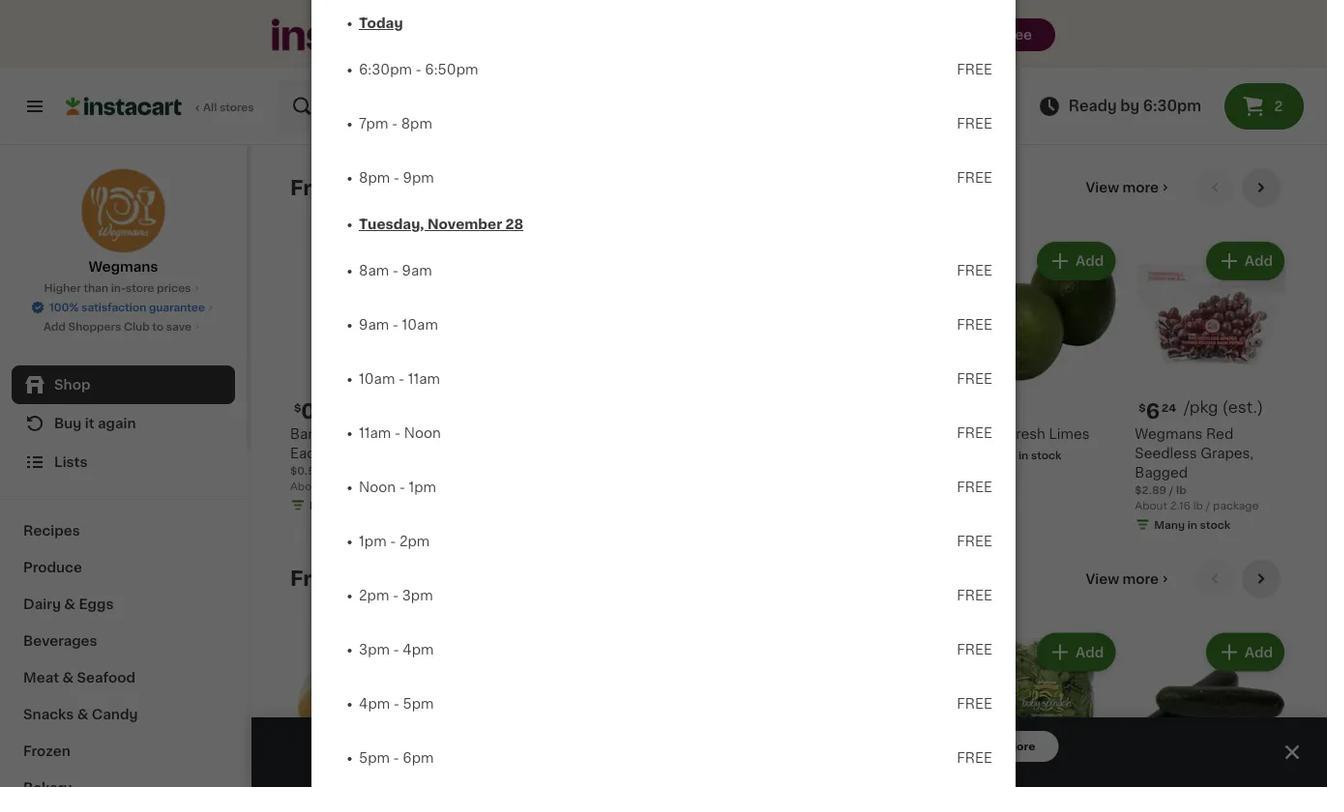 Task type: vqa. For each thing, say whether or not it's contained in the screenshot.
America
no



Task type: describe. For each thing, give the bounding box(es) containing it.
0 horizontal spatial 11am
[[359, 427, 391, 440]]

pickup at 100 farm view
[[902, 99, 1083, 113]]

many for 0
[[310, 500, 340, 511]]

free for noon
[[957, 427, 993, 440]]

produce
[[23, 561, 82, 575]]

item carousel region containing fresh vegetables
[[290, 560, 1289, 787]]

wegmans for wegmans
[[89, 260, 158, 274]]

all stores
[[203, 102, 254, 113]]

candy
[[92, 708, 138, 722]]

add $1.66 to qualify. button
[[497, 731, 967, 762]]

6pm
[[403, 752, 434, 765]]

$0.69 element
[[966, 399, 1120, 424]]

to inside button
[[886, 739, 903, 755]]

buy it again
[[54, 417, 136, 430]]

about inside $ 0 bananas, sold by the each $0.59 / lb about 0.38 lb each
[[290, 481, 323, 492]]

2 button
[[1225, 83, 1304, 130]]

6:30pm - 6:50pm
[[359, 63, 478, 76]]

each
[[365, 481, 391, 492]]

many in stock for 0
[[310, 500, 386, 511]]

8pm - 9pm
[[359, 171, 434, 185]]

farm
[[1006, 99, 1044, 113]]

view inside popup button
[[1047, 99, 1083, 113]]

snacks
[[23, 708, 74, 722]]

1 horizontal spatial 5pm
[[403, 697, 434, 711]]

stock for 0
[[355, 500, 386, 511]]

1 vertical spatial 2pm
[[359, 589, 389, 603]]

8am
[[359, 264, 389, 278]]

9pm
[[403, 171, 434, 185]]

- for 10am
[[398, 372, 404, 386]]

2pm - 3pm
[[359, 589, 433, 603]]

- for 7pm
[[392, 117, 398, 131]]

free for 10am
[[957, 318, 993, 332]]

seedless
[[1135, 447, 1197, 460]]

by inside $ 0 bananas, sold by the each $0.59 / lb about 0.38 lb each
[[389, 427, 407, 441]]

ready by 6:30pm
[[1069, 99, 1201, 113]]

2
[[1274, 100, 1283, 113]]

6:50pm
[[425, 63, 478, 76]]

2 horizontal spatial /
[[1206, 500, 1210, 511]]

than
[[84, 283, 108, 294]]

produce link
[[12, 549, 235, 586]]

8am - 9am
[[359, 264, 432, 278]]

fresh for fresh vegetables
[[290, 569, 350, 589]]

- for 1pm
[[390, 535, 396, 548]]

vegetables
[[355, 569, 476, 589]]

0 vertical spatial 4pm
[[403, 643, 434, 657]]

eggs
[[79, 598, 114, 611]]

try free button
[[0, 0, 1327, 68]]

100% satisfaction guarantee button
[[30, 296, 217, 315]]

express icon image
[[272, 19, 465, 51]]

many inside "large fresh limes many in stock"
[[985, 450, 1016, 461]]

today
[[359, 16, 403, 30]]

add shoppers club to save
[[43, 322, 192, 332]]

guarantee
[[149, 302, 205, 313]]

each
[[290, 447, 324, 460]]

dairy & eggs
[[23, 598, 114, 611]]

item carousel region containing fresh fruit
[[290, 168, 1289, 544]]

1 horizontal spatial 8pm
[[401, 117, 432, 131]]

1 vertical spatial 10am
[[359, 372, 395, 386]]

many in stock for red
[[1154, 520, 1231, 530]]

fresh fruit
[[290, 178, 405, 198]]

qualify.
[[907, 739, 967, 755]]

view for fresh fruit
[[1086, 181, 1119, 194]]

red
[[1206, 427, 1234, 441]]

frozen
[[23, 745, 70, 758]]

dairy
[[23, 598, 61, 611]]

1 vertical spatial 4pm
[[359, 697, 390, 711]]

snacks & candy
[[23, 708, 138, 722]]

fresh inside "large fresh limes many in stock"
[[1008, 427, 1046, 441]]

0 vertical spatial 1pm
[[409, 481, 436, 494]]

shop
[[54, 378, 90, 392]]

10am - 11am
[[359, 372, 440, 386]]

more for fresh vegetables
[[1123, 572, 1159, 586]]

free for 4pm
[[957, 643, 993, 657]]

bagged
[[1135, 466, 1188, 479]]

$ 6 24
[[1139, 402, 1176, 422]]

by inside the ready by 6:30pm link
[[1120, 99, 1140, 113]]

1 vertical spatial 6:30pm
[[1143, 99, 1201, 113]]

free for 1pm
[[957, 481, 993, 494]]

free for 2pm
[[957, 535, 993, 548]]

shop link
[[12, 366, 235, 404]]

$2.89
[[1135, 485, 1167, 495]]

0 vertical spatial 10am
[[402, 318, 438, 332]]

view more for fresh fruit
[[1086, 181, 1159, 194]]

- for 5pm
[[393, 752, 399, 765]]

fresh vegetables
[[290, 569, 476, 589]]

club
[[124, 322, 150, 332]]

0 horizontal spatial 3pm
[[359, 643, 390, 657]]

0 horizontal spatial 6:30pm
[[359, 63, 412, 76]]

store
[[126, 283, 154, 294]]

free for 3pm
[[957, 589, 993, 603]]

more
[[1006, 741, 1035, 752]]

& for dairy
[[64, 598, 75, 611]]

seafood
[[77, 671, 135, 685]]

1 vertical spatial 8pm
[[359, 171, 390, 185]]

all
[[203, 102, 217, 113]]

recipes link
[[12, 513, 235, 549]]

& for snacks
[[77, 708, 88, 722]]

3pm - 4pm
[[359, 643, 434, 657]]

100
[[976, 99, 1003, 113]]

- for 6:30pm
[[415, 63, 421, 76]]

0.38
[[325, 481, 350, 492]]

0 horizontal spatial to
[[152, 322, 164, 332]]

$ 0 bananas, sold by the each $0.59 / lb about 0.38 lb each
[[290, 402, 433, 492]]

free for 9pm
[[957, 171, 993, 185]]

wegmans for wegmans red seedless grapes, bagged $2.89 / lb about 2.16 lb / package
[[1135, 427, 1203, 441]]

meat & seafood
[[23, 671, 135, 685]]

6
[[1146, 402, 1160, 422]]

main content containing fresh fruit
[[252, 145, 1327, 787]]

sold
[[356, 427, 386, 441]]

1 horizontal spatial 9am
[[402, 264, 432, 278]]

free for 6:50pm
[[957, 63, 993, 76]]

5pm - 6pm
[[359, 752, 434, 765]]

view more for fresh vegetables
[[1086, 572, 1159, 586]]

all stores link
[[66, 79, 255, 133]]

frozen link
[[12, 733, 235, 770]]

again
[[98, 417, 136, 430]]

more button
[[983, 731, 1059, 762]]

about inside wegmans red seedless grapes, bagged $2.89 / lb about 2.16 lb / package
[[1135, 500, 1167, 511]]

meat & seafood link
[[12, 660, 235, 696]]

1pm - 2pm
[[359, 535, 430, 548]]

lists
[[54, 456, 87, 469]]

100% satisfaction guarantee
[[49, 302, 205, 313]]

bananas,
[[290, 427, 352, 441]]



Task type: locate. For each thing, give the bounding box(es) containing it.
9am down 8am
[[359, 318, 389, 332]]

0 vertical spatial 3pm
[[402, 589, 433, 603]]

2pm down 1pm - 2pm in the bottom left of the page
[[359, 589, 389, 603]]

to right $1.66
[[886, 739, 903, 755]]

in down 0.38 at the left bottom
[[343, 500, 353, 511]]

$1.66
[[838, 739, 881, 755]]

wegmans inside wegmans link
[[89, 260, 158, 274]]

add inside add $1.66 to qualify. button
[[800, 739, 834, 755]]

1 horizontal spatial 3pm
[[402, 589, 433, 603]]

stock for red
[[1200, 520, 1231, 530]]

1 horizontal spatial 2pm
[[399, 535, 430, 548]]

item carousel region
[[290, 168, 1289, 544], [290, 560, 1289, 787]]

1 vertical spatial more
[[1123, 572, 1159, 586]]

1 free from the top
[[957, 63, 993, 76]]

1 vertical spatial many
[[310, 500, 340, 511]]

$ inside $ 6 24
[[1139, 403, 1146, 413]]

1 vertical spatial in
[[343, 500, 353, 511]]

view more down the ready by 6:30pm link
[[1086, 181, 1159, 194]]

10am up sold
[[359, 372, 395, 386]]

- for 4pm
[[393, 697, 399, 711]]

2 more from the top
[[1123, 572, 1159, 586]]

stock inside "large fresh limes many in stock"
[[1031, 450, 1062, 461]]

1 horizontal spatial wegmans
[[1135, 427, 1203, 441]]

1 vertical spatial 3pm
[[359, 643, 390, 657]]

5pm up 6pm
[[403, 697, 434, 711]]

0 vertical spatial view more button
[[1078, 168, 1180, 207]]

about down $2.89
[[1135, 500, 1167, 511]]

0 horizontal spatial 9am
[[359, 318, 389, 332]]

wegmans inside wegmans red seedless grapes, bagged $2.89 / lb about 2.16 lb / package
[[1135, 427, 1203, 441]]

0 horizontal spatial noon
[[359, 481, 396, 494]]

1 view more button from the top
[[1078, 168, 1180, 207]]

7pm - 8pm
[[359, 117, 432, 131]]

0 vertical spatial to
[[152, 322, 164, 332]]

24
[[1162, 403, 1176, 413]]

product group containing 0
[[290, 238, 444, 517]]

view more button for fresh vegetables
[[1078, 560, 1180, 598]]

large fresh limes many in stock
[[966, 427, 1090, 461]]

1 $ from the left
[[294, 403, 301, 413]]

treatment tracker modal dialog
[[252, 718, 1327, 787]]

$ up bananas,
[[294, 403, 301, 413]]

/ left package
[[1206, 500, 1210, 511]]

12 free from the top
[[957, 697, 993, 711]]

add shoppers club to save link
[[43, 319, 203, 335]]

0 vertical spatial more
[[1123, 181, 1159, 194]]

1 vertical spatial view more
[[1086, 572, 1159, 586]]

- for 11am
[[395, 427, 401, 440]]

fruit
[[355, 178, 405, 198]]

it
[[85, 417, 94, 430]]

large
[[966, 427, 1004, 441]]

- up 4pm - 5pm
[[393, 643, 399, 657]]

1pm right each
[[409, 481, 436, 494]]

1 vertical spatial view more button
[[1078, 560, 1180, 598]]

0 vertical spatial 5pm
[[403, 697, 434, 711]]

$ left 24 at the right bottom of page
[[1139, 403, 1146, 413]]

view
[[1047, 99, 1083, 113], [1086, 181, 1119, 194], [1086, 572, 1119, 586]]

1pm
[[409, 481, 436, 494], [359, 535, 387, 548]]

2 vertical spatial view
[[1086, 572, 1119, 586]]

2 vertical spatial &
[[77, 708, 88, 722]]

add $1.66 to qualify.
[[800, 739, 967, 755]]

1 horizontal spatial /
[[1169, 485, 1174, 495]]

view more
[[1086, 181, 1159, 194], [1086, 572, 1159, 586]]

0 horizontal spatial about
[[290, 481, 323, 492]]

save
[[166, 322, 192, 332]]

- up fresh vegetables
[[390, 535, 396, 548]]

0 vertical spatial wegmans
[[89, 260, 158, 274]]

1 vertical spatial item carousel region
[[290, 560, 1289, 787]]

- left 6pm
[[393, 752, 399, 765]]

11am left 'the' on the bottom left of the page
[[359, 427, 391, 440]]

1 vertical spatial to
[[886, 739, 903, 755]]

6 free from the top
[[957, 372, 993, 386]]

grapes,
[[1201, 447, 1254, 460]]

free
[[957, 63, 993, 76], [957, 117, 993, 131], [957, 171, 993, 185], [957, 264, 993, 278], [957, 318, 993, 332], [957, 372, 993, 386], [957, 427, 993, 440], [957, 481, 993, 494], [957, 535, 993, 548], [957, 589, 993, 603], [957, 643, 993, 657], [957, 697, 993, 711], [957, 752, 993, 765]]

in for 0
[[343, 500, 353, 511]]

8 free from the top
[[957, 481, 993, 494]]

100%
[[49, 302, 79, 313]]

$6.24 per package (estimated) element
[[1135, 399, 1289, 424]]

stores
[[220, 102, 254, 113]]

1 vertical spatial many in stock
[[1154, 520, 1231, 530]]

noon right 0.38 at the left bottom
[[359, 481, 396, 494]]

in down 2.16
[[1188, 520, 1198, 530]]

1 horizontal spatial by
[[1120, 99, 1140, 113]]

2 vertical spatial fresh
[[290, 569, 350, 589]]

lb
[[332, 465, 342, 476], [352, 481, 362, 492], [1176, 485, 1187, 495], [1193, 500, 1203, 511]]

in down $0.69 element
[[1019, 450, 1029, 461]]

1 horizontal spatial many
[[985, 450, 1016, 461]]

in inside "large fresh limes many in stock"
[[1019, 450, 1029, 461]]

1 more from the top
[[1123, 181, 1159, 194]]

1 vertical spatial wegmans
[[1135, 427, 1203, 441]]

0 horizontal spatial 1pm
[[359, 535, 387, 548]]

to left save
[[152, 322, 164, 332]]

stock down limes
[[1031, 450, 1062, 461]]

fresh down $0.69 element
[[1008, 427, 1046, 441]]

/pkg
[[1184, 400, 1218, 416]]

2 free from the top
[[957, 117, 993, 131]]

& right meat in the bottom left of the page
[[62, 671, 74, 685]]

0 vertical spatial 2pm
[[399, 535, 430, 548]]

/
[[325, 465, 329, 476], [1169, 485, 1174, 495], [1206, 500, 1210, 511]]

0 horizontal spatial $
[[294, 403, 301, 413]]

- for 2pm
[[393, 589, 399, 603]]

6:30pm down express icon
[[359, 63, 412, 76]]

1 vertical spatial 11am
[[359, 427, 391, 440]]

1 horizontal spatial 1pm
[[409, 481, 436, 494]]

add
[[400, 254, 428, 268], [1076, 254, 1104, 268], [1245, 254, 1273, 268], [43, 322, 66, 332], [400, 646, 428, 659], [1076, 646, 1104, 659], [1245, 646, 1273, 659], [800, 739, 834, 755]]

1 horizontal spatial 10am
[[402, 318, 438, 332]]

2 view more button from the top
[[1078, 560, 1180, 598]]

1 horizontal spatial $
[[1139, 403, 1146, 413]]

8pm right 7pm
[[401, 117, 432, 131]]

fresh
[[290, 178, 350, 198], [1008, 427, 1046, 441], [290, 569, 350, 589]]

4 free from the top
[[957, 264, 993, 278]]

& left eggs
[[64, 598, 75, 611]]

lb right 2.16
[[1193, 500, 1203, 511]]

main content
[[252, 145, 1327, 787]]

many down large
[[985, 450, 1016, 461]]

1 horizontal spatial 11am
[[408, 372, 440, 386]]

2 $ from the left
[[1139, 403, 1146, 413]]

- up 5pm - 6pm
[[393, 697, 399, 711]]

meat
[[23, 671, 59, 685]]

- left 'the' on the bottom left of the page
[[395, 427, 401, 440]]

/ up 0.38 at the left bottom
[[325, 465, 329, 476]]

- for noon
[[399, 481, 405, 494]]

5 free from the top
[[957, 318, 993, 332]]

fresh for fresh fruit
[[290, 178, 350, 198]]

about down $0.59 on the left of the page
[[290, 481, 323, 492]]

0 vertical spatial by
[[1120, 99, 1140, 113]]

more for fresh fruit
[[1123, 181, 1159, 194]]

1 horizontal spatial noon
[[404, 427, 441, 440]]

november
[[427, 218, 502, 231]]

2 horizontal spatial in
[[1188, 520, 1198, 530]]

shoppers
[[68, 322, 121, 332]]

4pm - 5pm
[[359, 697, 434, 711]]

- for 9am
[[392, 318, 398, 332]]

try free
[[978, 28, 1032, 42]]

in
[[1019, 450, 1029, 461], [343, 500, 353, 511], [1188, 520, 1198, 530]]

0 horizontal spatial 5pm
[[359, 752, 390, 765]]

0 vertical spatial &
[[64, 598, 75, 611]]

None search field
[[277, 79, 619, 133]]

by
[[1120, 99, 1140, 113], [389, 427, 407, 441]]

in for red
[[1188, 520, 1198, 530]]

wegmans up "seedless"
[[1135, 427, 1203, 441]]

5pm
[[403, 697, 434, 711], [359, 752, 390, 765]]

10am up 10am - 11am
[[402, 318, 438, 332]]

- up "11am - noon"
[[398, 372, 404, 386]]

- up '3pm - 4pm'
[[393, 589, 399, 603]]

1 vertical spatial fresh
[[1008, 427, 1046, 441]]

- for 8am
[[392, 264, 398, 278]]

2 vertical spatial stock
[[1200, 520, 1231, 530]]

11 free from the top
[[957, 643, 993, 657]]

2 vertical spatial many
[[1154, 520, 1185, 530]]

view for fresh vegetables
[[1086, 572, 1119, 586]]

2 horizontal spatial many
[[1154, 520, 1185, 530]]

noon right sold
[[404, 427, 441, 440]]

pickup
[[902, 99, 954, 113]]

& left 'candy' at the left
[[77, 708, 88, 722]]

fresh left the 'fruit'
[[290, 178, 350, 198]]

many in stock down 0.38 at the left bottom
[[310, 500, 386, 511]]

0 vertical spatial 11am
[[408, 372, 440, 386]]

1 horizontal spatial stock
[[1031, 450, 1062, 461]]

3pm up '3pm - 4pm'
[[402, 589, 433, 603]]

free for 5pm
[[957, 697, 993, 711]]

0 vertical spatial 8pm
[[401, 117, 432, 131]]

instacart logo image
[[66, 95, 182, 118]]

0 vertical spatial noon
[[404, 427, 441, 440]]

1 vertical spatial 1pm
[[359, 535, 387, 548]]

2pm
[[399, 535, 430, 548], [359, 589, 389, 603]]

/ up 2.16
[[1169, 485, 1174, 495]]

stock down package
[[1200, 520, 1231, 530]]

8pm
[[401, 117, 432, 131], [359, 171, 390, 185]]

1 item carousel region from the top
[[290, 168, 1289, 544]]

0 horizontal spatial many in stock
[[310, 500, 386, 511]]

2 vertical spatial /
[[1206, 500, 1210, 511]]

1 horizontal spatial many in stock
[[1154, 520, 1231, 530]]

view more down $2.89
[[1086, 572, 1159, 586]]

buy
[[54, 417, 82, 430]]

2 item carousel region from the top
[[290, 560, 1289, 787]]

1 horizontal spatial in
[[1019, 450, 1029, 461]]

/ inside $ 0 bananas, sold by the each $0.59 / lb about 0.38 lb each
[[325, 465, 329, 476]]

product group containing 6
[[1135, 238, 1289, 537]]

more down ready by 6:30pm
[[1123, 181, 1159, 194]]

4pm up 4pm - 5pm
[[403, 643, 434, 657]]

3 free from the top
[[957, 171, 993, 185]]

1 vertical spatial /
[[1169, 485, 1174, 495]]

- for 3pm
[[393, 643, 399, 657]]

many down 2.16
[[1154, 520, 1185, 530]]

limes
[[1049, 427, 1090, 441]]

0 horizontal spatial /
[[325, 465, 329, 476]]

- right 7pm
[[392, 117, 398, 131]]

$ inside $ 0 bananas, sold by the each $0.59 / lb about 0.38 lb each
[[294, 403, 301, 413]]

0 vertical spatial /
[[325, 465, 329, 476]]

tuesday,
[[359, 218, 424, 231]]

view more button down ready by 6:30pm
[[1078, 168, 1180, 207]]

3pm down the 2pm - 3pm at the bottom left
[[359, 643, 390, 657]]

1 horizontal spatial to
[[886, 739, 903, 755]]

1 vertical spatial noon
[[359, 481, 396, 494]]

0 horizontal spatial many
[[310, 500, 340, 511]]

wegmans up the higher than in-store prices link
[[89, 260, 158, 274]]

4pm
[[403, 643, 434, 657], [359, 697, 390, 711]]

0 horizontal spatial stock
[[355, 500, 386, 511]]

0 vertical spatial 6:30pm
[[359, 63, 412, 76]]

6:30pm right the ready
[[1143, 99, 1201, 113]]

by left 'the' on the bottom left of the page
[[389, 427, 407, 441]]

many in stock down 2.16
[[1154, 520, 1231, 530]]

0 horizontal spatial 10am
[[359, 372, 395, 386]]

1 vertical spatial stock
[[355, 500, 386, 511]]

free for 8pm
[[957, 117, 993, 131]]

0 horizontal spatial 8pm
[[359, 171, 390, 185]]

1 vertical spatial by
[[389, 427, 407, 441]]

many for red
[[1154, 520, 1185, 530]]

ready by 6:30pm link
[[1038, 95, 1201, 118]]

at
[[957, 99, 972, 113]]

0 vertical spatial item carousel region
[[290, 168, 1289, 544]]

lb right 0.38 at the left bottom
[[352, 481, 362, 492]]

1 horizontal spatial 4pm
[[403, 643, 434, 657]]

wegmans logo image
[[81, 168, 166, 253]]

0 vertical spatial in
[[1019, 450, 1029, 461]]

1 horizontal spatial 6:30pm
[[1143, 99, 1201, 113]]

- left the 6:50pm
[[415, 63, 421, 76]]

& inside 'link'
[[64, 598, 75, 611]]

prices
[[157, 283, 191, 294]]

13 free from the top
[[957, 752, 993, 765]]

try
[[978, 28, 1001, 42]]

0 horizontal spatial 2pm
[[359, 589, 389, 603]]

1 vertical spatial view
[[1086, 181, 1119, 194]]

9am right 8am
[[402, 264, 432, 278]]

0 vertical spatial stock
[[1031, 450, 1062, 461]]

- for 8pm
[[393, 171, 399, 185]]

satisfaction
[[81, 302, 146, 313]]

in-
[[111, 283, 126, 294]]

0 vertical spatial 9am
[[402, 264, 432, 278]]

0 vertical spatial fresh
[[290, 178, 350, 198]]

10 free from the top
[[957, 589, 993, 603]]

ready
[[1069, 99, 1117, 113]]

- right each
[[399, 481, 405, 494]]

many in stock
[[310, 500, 386, 511], [1154, 520, 1231, 530]]

4pm down '3pm - 4pm'
[[359, 697, 390, 711]]

1 vertical spatial 9am
[[359, 318, 389, 332]]

0 vertical spatial about
[[290, 481, 323, 492]]

stock down each
[[355, 500, 386, 511]]

pickup at 100 farm view button
[[872, 79, 1083, 133]]

/pkg (est.)
[[1184, 400, 1263, 416]]

recipes
[[23, 524, 80, 538]]

2pm up vegetables
[[399, 535, 430, 548]]

1 view more from the top
[[1086, 181, 1159, 194]]

view more button for fresh fruit
[[1078, 168, 1180, 207]]

package
[[1213, 500, 1259, 511]]

view more button
[[1078, 168, 1180, 207], [1078, 560, 1180, 598]]

7 free from the top
[[957, 427, 993, 440]]

9am - 10am
[[359, 318, 438, 332]]

1pm up fresh vegetables
[[359, 535, 387, 548]]

0 vertical spatial many in stock
[[310, 500, 386, 511]]

0 horizontal spatial in
[[343, 500, 353, 511]]

free
[[1004, 28, 1032, 42]]

0 horizontal spatial wegmans
[[89, 260, 158, 274]]

$ for 0
[[294, 403, 301, 413]]

2 view more from the top
[[1086, 572, 1159, 586]]

- down 8am - 9am
[[392, 318, 398, 332]]

- right 8am
[[392, 264, 398, 278]]

11am - noon
[[359, 427, 441, 440]]

view more button down 2.16
[[1078, 560, 1180, 598]]

free for 11am
[[957, 372, 993, 386]]

- left 9pm
[[393, 171, 399, 185]]

2 horizontal spatial stock
[[1200, 520, 1231, 530]]

5pm left 6pm
[[359, 752, 390, 765]]

2 vertical spatial in
[[1188, 520, 1198, 530]]

the
[[410, 427, 433, 441]]

higher
[[44, 283, 81, 294]]

wegmans link
[[81, 168, 166, 277]]

28
[[505, 218, 523, 231]]

11am up 'the' on the bottom left of the page
[[408, 372, 440, 386]]

free for 6pm
[[957, 752, 993, 765]]

buy it again link
[[12, 404, 235, 443]]

add inside add shoppers club to save link
[[43, 322, 66, 332]]

8pm left 9pm
[[359, 171, 390, 185]]

9 free from the top
[[957, 535, 993, 548]]

fresh left the 2pm - 3pm at the bottom left
[[290, 569, 350, 589]]

0 vertical spatial many
[[985, 450, 1016, 461]]

1 vertical spatial 5pm
[[359, 752, 390, 765]]

by right the ready
[[1120, 99, 1140, 113]]

$ for 6
[[1139, 403, 1146, 413]]

many down 0.38 at the left bottom
[[310, 500, 340, 511]]

more down $2.89
[[1123, 572, 1159, 586]]

1 vertical spatial &
[[62, 671, 74, 685]]

tuesday, november 28
[[359, 218, 523, 231]]

0 horizontal spatial 4pm
[[359, 697, 390, 711]]

product group
[[290, 238, 444, 517], [966, 238, 1120, 467], [1135, 238, 1289, 537], [290, 629, 444, 787], [966, 629, 1120, 787], [1135, 629, 1289, 787]]

free for 9am
[[957, 264, 993, 278]]

2.16
[[1170, 500, 1191, 511]]

6:30pm
[[359, 63, 412, 76], [1143, 99, 1201, 113]]

lb up 2.16
[[1176, 485, 1187, 495]]

& for meat
[[62, 671, 74, 685]]

dairy & eggs link
[[12, 586, 235, 623]]

lb up 0.38 at the left bottom
[[332, 465, 342, 476]]



